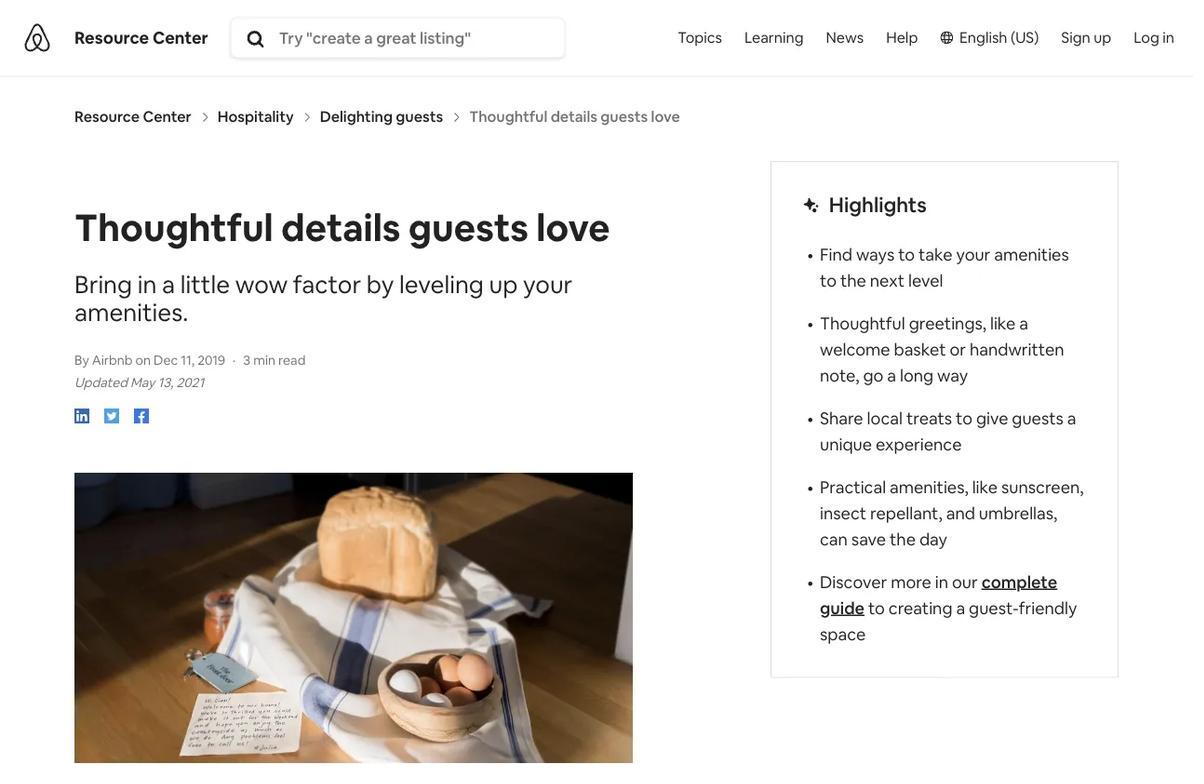 Task type: describe. For each thing, give the bounding box(es) containing it.
hospitality link
[[218, 107, 294, 126]]

2021
[[176, 374, 204, 391]]

to down find on the top of page
[[820, 269, 837, 291]]

go
[[863, 364, 884, 386]]

space
[[820, 623, 866, 645]]

news
[[826, 28, 864, 47]]

highlights
[[829, 192, 927, 218]]

little
[[180, 269, 230, 300]]

to left take
[[898, 243, 915, 265]]

3
[[243, 352, 251, 368]]

save
[[851, 528, 886, 550]]

and
[[946, 502, 975, 524]]

leveling
[[399, 269, 484, 300]]

like for greetings,
[[990, 312, 1016, 334]]

basket
[[894, 338, 946, 360]]

english
[[960, 28, 1008, 47]]

sign
[[1061, 28, 1091, 47]]

discover
[[820, 571, 887, 593]]

on
[[135, 352, 151, 368]]

thoughtful greetings, like a welcome basket or handwritten note, go a long way
[[820, 312, 1064, 386]]

to inside share local treats to give guests a unique experience
[[956, 407, 973, 429]]

local
[[867, 407, 903, 429]]

thoughtful for thoughtful greetings, like a welcome basket or handwritten note, go a long way
[[820, 312, 905, 334]]

2 vertical spatial in
[[935, 571, 949, 593]]

complete guide
[[820, 571, 1058, 619]]

take
[[919, 243, 953, 265]]

unique
[[820, 433, 872, 455]]

umbrellas,
[[979, 502, 1058, 524]]

long
[[900, 364, 934, 386]]

amenities,
[[890, 476, 969, 498]]

practical
[[820, 476, 886, 498]]

english (us) button
[[929, 0, 1050, 74]]

can
[[820, 528, 848, 550]]

amenities.
[[74, 297, 188, 328]]

topics
[[678, 28, 722, 47]]

ways
[[856, 243, 895, 265]]

up inside the bring in a little wow factor by leveling up your amenities.
[[489, 269, 518, 300]]

way
[[937, 364, 968, 386]]

guests inside share local treats to give guests a unique experience
[[1012, 407, 1064, 429]]

a up handwritten
[[1019, 312, 1029, 334]]

wow
[[235, 269, 288, 300]]

share
[[820, 407, 863, 429]]

linkedin image
[[74, 409, 89, 423]]

by
[[74, 352, 89, 368]]

to creating a guest-friendly space
[[820, 597, 1077, 645]]

topics button
[[674, 0, 726, 79]]

insect
[[820, 502, 867, 524]]

updated
[[74, 374, 127, 391]]

love
[[536, 203, 610, 251]]

creating
[[889, 597, 953, 619]]

discover more in our
[[820, 571, 982, 593]]

1 resource center link from the top
[[74, 27, 208, 49]]

thoughtful for thoughtful details guests love
[[74, 203, 273, 251]]

the inside find ways to take your amenities to the next level
[[840, 269, 866, 291]]

friendly
[[1019, 597, 1077, 619]]

factor
[[293, 269, 361, 300]]

welcome
[[820, 338, 890, 360]]

help link
[[875, 0, 929, 74]]

delighting guests
[[320, 107, 443, 126]]

complete
[[982, 571, 1058, 593]]

hospitality
[[218, 107, 294, 126]]

handwritten
[[970, 338, 1064, 360]]

Search text field
[[279, 28, 561, 48]]

or
[[950, 338, 966, 360]]

up inside button
[[1094, 28, 1112, 47]]

in for bring
[[138, 269, 157, 300]]

a inside to creating a guest-friendly space
[[956, 597, 965, 619]]

learning button
[[733, 0, 815, 74]]

find ways to take your amenities to the next level
[[820, 243, 1069, 291]]

resource for second resource center link from the top of the page
[[74, 107, 140, 126]]

treats
[[906, 407, 952, 429]]

1 vertical spatial guests
[[408, 203, 529, 251]]

day
[[920, 528, 948, 550]]



Task type: locate. For each thing, give the bounding box(es) containing it.
in right bring
[[138, 269, 157, 300]]

like inside practical amenities, like sunscreen, insect repellant, and umbrellas, can save the day
[[972, 476, 998, 498]]

complete guide link
[[820, 571, 1058, 619]]

in
[[1163, 28, 1175, 47], [138, 269, 157, 300], [935, 571, 949, 593]]

up
[[1094, 28, 1112, 47], [489, 269, 518, 300]]

0 vertical spatial like
[[990, 312, 1016, 334]]

the inside practical amenities, like sunscreen, insect repellant, and umbrellas, can save the day
[[890, 528, 916, 550]]

0 horizontal spatial your
[[523, 269, 573, 300]]

0 vertical spatial resource center
[[74, 27, 208, 49]]

0 horizontal spatial thoughtful
[[74, 203, 273, 251]]

your inside find ways to take your amenities to the next level
[[956, 243, 991, 265]]

help
[[886, 28, 918, 47]]

dec
[[154, 352, 178, 368]]

2 resource center link from the top
[[74, 107, 192, 126]]

delighting
[[320, 107, 393, 126]]

1 horizontal spatial the
[[890, 528, 916, 550]]

sunscreen,
[[1002, 476, 1084, 498]]

amenities
[[994, 243, 1069, 265]]

1 horizontal spatial in
[[935, 571, 949, 593]]

up right sign
[[1094, 28, 1112, 47]]

in inside the bring in a little wow factor by leveling up your amenities.
[[138, 269, 157, 300]]

a inside the bring in a little wow factor by leveling up your amenities.
[[162, 269, 175, 300]]

guests right give
[[1012, 407, 1064, 429]]

give
[[976, 407, 1008, 429]]

1 vertical spatial resource center link
[[74, 107, 192, 126]]

min
[[253, 352, 276, 368]]

sign up
[[1061, 28, 1112, 47]]

·
[[233, 352, 236, 368]]

by airbnb on dec 11, 2019 · 3 min read updated may 13, 2021
[[74, 352, 306, 391]]

your right take
[[956, 243, 991, 265]]

thoughtful
[[74, 203, 273, 251], [820, 312, 905, 334]]

1 vertical spatial up
[[489, 269, 518, 300]]

1 resource center from the top
[[74, 27, 208, 49]]

log in
[[1134, 28, 1175, 47]]

guests
[[396, 107, 443, 126], [408, 203, 529, 251], [1012, 407, 1064, 429]]

2 horizontal spatial in
[[1163, 28, 1175, 47]]

0 vertical spatial the
[[840, 269, 866, 291]]

13,
[[158, 374, 173, 391]]

in inside button
[[1163, 28, 1175, 47]]

to
[[898, 243, 915, 265], [820, 269, 837, 291], [956, 407, 973, 429], [868, 597, 885, 619]]

like for amenities,
[[972, 476, 998, 498]]

1 vertical spatial like
[[972, 476, 998, 498]]

facebook image
[[134, 409, 149, 423]]

twitter image
[[104, 409, 119, 423]]

airbnb
[[92, 352, 133, 368]]

0 horizontal spatial in
[[138, 269, 157, 300]]

delighting guests link
[[320, 107, 443, 126]]

1 vertical spatial your
[[523, 269, 573, 300]]

11,
[[181, 352, 195, 368]]

0 horizontal spatial up
[[489, 269, 518, 300]]

note,
[[820, 364, 860, 386]]

center
[[153, 27, 208, 49], [143, 107, 192, 126]]

thoughtful inside thoughtful greetings, like a welcome basket or handwritten note, go a long way
[[820, 312, 905, 334]]

share local treats to give guests a unique experience
[[820, 407, 1076, 455]]

a down our on the right bottom of page
[[956, 597, 965, 619]]

to left give
[[956, 407, 973, 429]]

0 vertical spatial in
[[1163, 28, 1175, 47]]

by
[[367, 269, 394, 300]]

details
[[281, 203, 401, 251]]

in for log
[[1163, 28, 1175, 47]]

news button
[[815, 0, 875, 74]]

resource for first resource center link from the top
[[74, 27, 149, 49]]

bring in a little wow factor by leveling up your amenities.
[[74, 269, 573, 328]]

like inside thoughtful greetings, like a welcome basket or handwritten note, go a long way
[[990, 312, 1016, 334]]

next
[[870, 269, 905, 291]]

1 horizontal spatial thoughtful
[[820, 312, 905, 334]]

1 vertical spatial resource
[[74, 107, 140, 126]]

a loaf of bread, eggs, and keys are on a table next to a handwritten note. image
[[74, 473, 633, 764], [74, 473, 633, 764]]

like up handwritten
[[990, 312, 1016, 334]]

practical amenities, like sunscreen, insect repellant, and umbrellas, can save the day
[[820, 476, 1084, 550]]

english (us)
[[960, 28, 1039, 47]]

to inside to creating a guest-friendly space
[[868, 597, 885, 619]]

experience
[[876, 433, 962, 455]]

level
[[908, 269, 943, 291]]

find
[[820, 243, 853, 265]]

the down repellant,
[[890, 528, 916, 550]]

resource center link
[[74, 27, 208, 49], [74, 107, 192, 126]]

learning
[[745, 28, 804, 47]]

guide
[[820, 597, 865, 619]]

0 vertical spatial thoughtful
[[74, 203, 273, 251]]

up right 'leveling'
[[489, 269, 518, 300]]

resource center
[[74, 27, 208, 49], [74, 107, 192, 126]]

your inside the bring in a little wow factor by leveling up your amenities.
[[523, 269, 573, 300]]

guests up 'leveling'
[[408, 203, 529, 251]]

thoughtful details guests love
[[74, 203, 610, 251]]

in left our on the right bottom of page
[[935, 571, 949, 593]]

a up sunscreen,
[[1067, 407, 1076, 429]]

log
[[1134, 28, 1160, 47]]

your down the love
[[523, 269, 573, 300]]

in right log
[[1163, 28, 1175, 47]]

may
[[130, 374, 155, 391]]

0 vertical spatial resource
[[74, 27, 149, 49]]

log in button
[[1123, 0, 1186, 74]]

2 resource from the top
[[74, 107, 140, 126]]

our
[[952, 571, 978, 593]]

thoughtful up little
[[74, 203, 273, 251]]

1 horizontal spatial up
[[1094, 28, 1112, 47]]

0 vertical spatial your
[[956, 243, 991, 265]]

2 vertical spatial guests
[[1012, 407, 1064, 429]]

a
[[162, 269, 175, 300], [1019, 312, 1029, 334], [887, 364, 896, 386], [1067, 407, 1076, 429], [956, 597, 965, 619]]

0 vertical spatial center
[[153, 27, 208, 49]]

like up and
[[972, 476, 998, 498]]

2 resource center from the top
[[74, 107, 192, 126]]

greetings,
[[909, 312, 987, 334]]

a right go
[[887, 364, 896, 386]]

resource
[[74, 27, 149, 49], [74, 107, 140, 126]]

1 vertical spatial in
[[138, 269, 157, 300]]

guests right delighting
[[396, 107, 443, 126]]

0 horizontal spatial the
[[840, 269, 866, 291]]

sign up button
[[1050, 0, 1123, 74]]

the down find on the top of page
[[840, 269, 866, 291]]

1 vertical spatial resource center
[[74, 107, 192, 126]]

0 vertical spatial guests
[[396, 107, 443, 126]]

1 resource from the top
[[74, 27, 149, 49]]

read
[[278, 352, 306, 368]]

a left little
[[162, 269, 175, 300]]

more
[[891, 571, 932, 593]]

1 vertical spatial thoughtful
[[820, 312, 905, 334]]

guest-
[[969, 597, 1019, 619]]

0 vertical spatial up
[[1094, 28, 1112, 47]]

bring
[[74, 269, 132, 300]]

the
[[840, 269, 866, 291], [890, 528, 916, 550]]

(us)
[[1011, 28, 1039, 47]]

0 vertical spatial resource center link
[[74, 27, 208, 49]]

like
[[990, 312, 1016, 334], [972, 476, 998, 498]]

1 horizontal spatial your
[[956, 243, 991, 265]]

to right guide
[[868, 597, 885, 619]]

1 vertical spatial the
[[890, 528, 916, 550]]

repellant,
[[870, 502, 943, 524]]

thoughtful up welcome
[[820, 312, 905, 334]]

a inside share local treats to give guests a unique experience
[[1067, 407, 1076, 429]]

1 vertical spatial center
[[143, 107, 192, 126]]

2019
[[197, 352, 225, 368]]



Task type: vqa. For each thing, say whether or not it's contained in the screenshot.
Linkedin "icon"
yes



